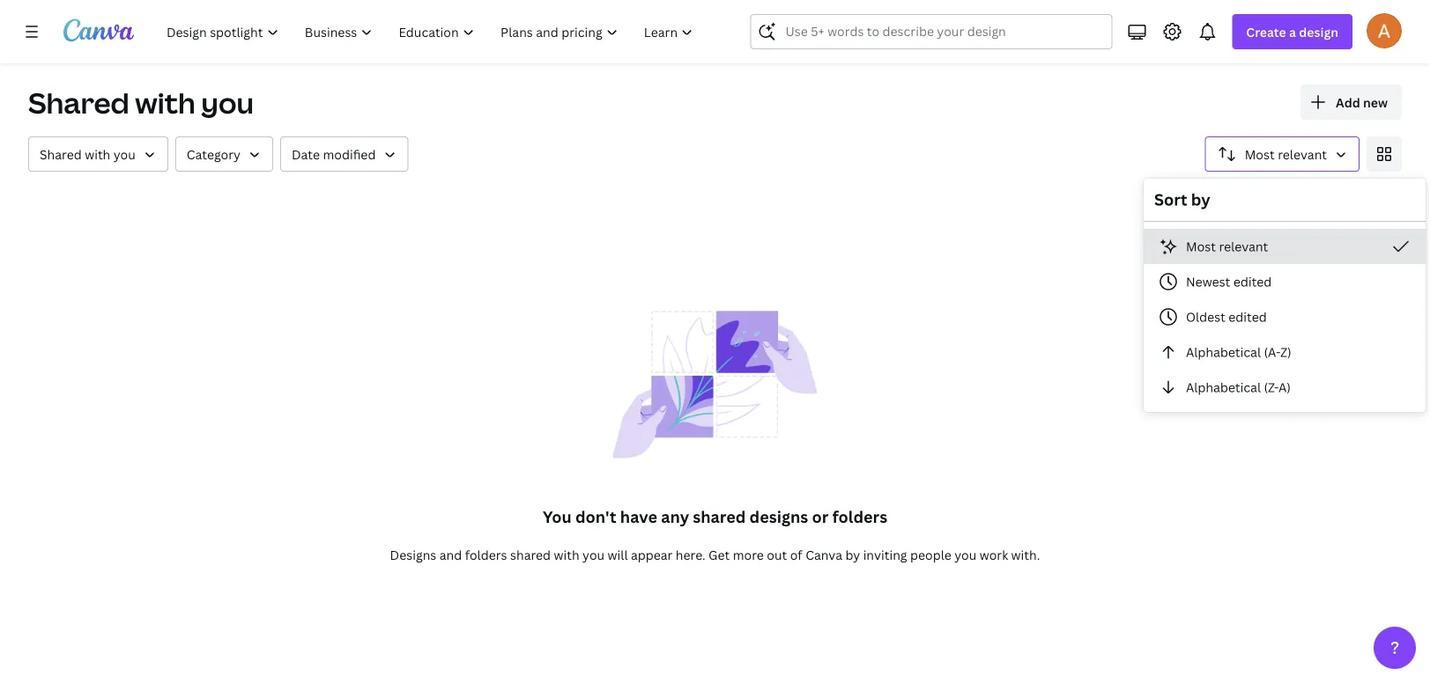 Task type: describe. For each thing, give the bounding box(es) containing it.
oldest edited option
[[1144, 300, 1426, 335]]

most relevant inside option
[[1186, 238, 1268, 255]]

create
[[1246, 23, 1286, 40]]

inviting
[[863, 547, 907, 564]]

new
[[1363, 94, 1388, 111]]

Date modified button
[[280, 137, 408, 172]]

get
[[709, 547, 730, 564]]

you inside button
[[113, 146, 135, 163]]

(z-
[[1264, 379, 1279, 396]]

most inside option
[[1186, 238, 1216, 255]]

1 vertical spatial shared
[[510, 547, 551, 564]]

oldest edited button
[[1144, 300, 1426, 335]]

apple lee image
[[1367, 13, 1402, 48]]

(a-
[[1264, 344, 1280, 361]]

shared with you inside button
[[40, 146, 135, 163]]

add new
[[1336, 94, 1388, 111]]

relevant inside the most relevant option
[[1219, 238, 1268, 255]]

a
[[1289, 23, 1296, 40]]

edited for oldest edited
[[1229, 309, 1267, 326]]

sort
[[1154, 189, 1187, 211]]

0 vertical spatial most
[[1245, 146, 1275, 163]]

create a design
[[1246, 23, 1338, 40]]

sort by
[[1154, 189, 1210, 211]]

or
[[812, 506, 829, 528]]

designs
[[749, 506, 808, 528]]

any
[[661, 506, 689, 528]]

more
[[733, 547, 764, 564]]

alphabetical (z-a) button
[[1144, 370, 1426, 405]]

1 horizontal spatial by
[[1191, 189, 1210, 211]]

designs and folders shared with you will appear here. get more out of canva by inviting people you work with.
[[390, 547, 1040, 564]]

designs
[[390, 547, 436, 564]]

0 vertical spatial shared with you
[[28, 84, 254, 122]]

oldest edited
[[1186, 309, 1267, 326]]

you don't have any shared designs or folders
[[543, 506, 887, 528]]

top level navigation element
[[155, 14, 708, 49]]

edited for newest edited
[[1233, 274, 1272, 290]]

a)
[[1279, 379, 1291, 396]]

have
[[620, 506, 657, 528]]

don't
[[575, 506, 616, 528]]

canva
[[805, 547, 842, 564]]

work
[[980, 547, 1008, 564]]

alphabetical (a-z) option
[[1144, 335, 1426, 370]]

alphabetical (a-z)
[[1186, 344, 1291, 361]]

newest edited button
[[1144, 264, 1426, 300]]

Search search field
[[785, 15, 1077, 48]]

0 vertical spatial shared
[[28, 84, 129, 122]]

1 horizontal spatial folders
[[832, 506, 887, 528]]



Task type: vqa. For each thing, say whether or not it's contained in the screenshot.
"draw"
no



Task type: locate. For each thing, give the bounding box(es) containing it.
edited
[[1233, 274, 1272, 290], [1229, 309, 1267, 326]]

1 horizontal spatial most
[[1245, 146, 1275, 163]]

edited up alphabetical (a-z)
[[1229, 309, 1267, 326]]

alphabetical for alphabetical (z-a)
[[1186, 379, 1261, 396]]

shared up get at the bottom of page
[[693, 506, 746, 528]]

alphabetical (z-a)
[[1186, 379, 1291, 396]]

0 horizontal spatial relevant
[[1219, 238, 1268, 255]]

1 horizontal spatial shared
[[693, 506, 746, 528]]

0 vertical spatial by
[[1191, 189, 1210, 211]]

relevant up newest edited
[[1219, 238, 1268, 255]]

Category button
[[175, 137, 273, 172]]

shared inside button
[[40, 146, 82, 163]]

1 vertical spatial with
[[85, 146, 110, 163]]

folders
[[832, 506, 887, 528], [465, 547, 507, 564]]

alphabetical (a-z) button
[[1144, 335, 1426, 370]]

0 vertical spatial alphabetical
[[1186, 344, 1261, 361]]

2 vertical spatial with
[[554, 547, 580, 564]]

1 vertical spatial edited
[[1229, 309, 1267, 326]]

add
[[1336, 94, 1360, 111]]

appear
[[631, 547, 673, 564]]

folders right and
[[465, 547, 507, 564]]

1 vertical spatial relevant
[[1219, 238, 1268, 255]]

most
[[1245, 146, 1275, 163], [1186, 238, 1216, 255]]

Owner button
[[28, 137, 168, 172]]

0 horizontal spatial by
[[845, 547, 860, 564]]

most relevant option
[[1144, 229, 1426, 264]]

0 vertical spatial with
[[135, 84, 195, 122]]

by right canva
[[845, 547, 860, 564]]

1 vertical spatial by
[[845, 547, 860, 564]]

0 vertical spatial edited
[[1233, 274, 1272, 290]]

out
[[767, 547, 787, 564]]

date modified
[[292, 146, 376, 163]]

0 horizontal spatial folders
[[465, 547, 507, 564]]

folders right or on the right of the page
[[832, 506, 887, 528]]

people
[[910, 547, 952, 564]]

0 vertical spatial folders
[[832, 506, 887, 528]]

design
[[1299, 23, 1338, 40]]

modified
[[323, 146, 376, 163]]

z)
[[1280, 344, 1291, 361]]

0 horizontal spatial with
[[85, 146, 110, 163]]

alphabetical down oldest edited
[[1186, 344, 1261, 361]]

most relevant down add new dropdown button
[[1245, 146, 1327, 163]]

by
[[1191, 189, 1210, 211], [845, 547, 860, 564]]

relevant
[[1278, 146, 1327, 163], [1219, 238, 1268, 255]]

here.
[[676, 547, 705, 564]]

most relevant button
[[1144, 229, 1426, 264]]

1 vertical spatial shared with you
[[40, 146, 135, 163]]

shared with you
[[28, 84, 254, 122], [40, 146, 135, 163]]

1 horizontal spatial with
[[135, 84, 195, 122]]

with
[[135, 84, 195, 122], [85, 146, 110, 163], [554, 547, 580, 564]]

2 horizontal spatial with
[[554, 547, 580, 564]]

you
[[201, 84, 254, 122], [113, 146, 135, 163], [583, 547, 605, 564], [955, 547, 977, 564]]

1 alphabetical from the top
[[1186, 344, 1261, 361]]

relevant down add new dropdown button
[[1278, 146, 1327, 163]]

1 vertical spatial most
[[1186, 238, 1216, 255]]

add new button
[[1301, 85, 1402, 120]]

edited up oldest edited
[[1233, 274, 1272, 290]]

0 vertical spatial most relevant
[[1245, 146, 1327, 163]]

newest edited option
[[1144, 264, 1426, 300]]

0 horizontal spatial shared
[[510, 547, 551, 564]]

by right sort
[[1191, 189, 1210, 211]]

most relevant
[[1245, 146, 1327, 163], [1186, 238, 1268, 255]]

alphabetical
[[1186, 344, 1261, 361], [1186, 379, 1261, 396]]

with inside shared with you button
[[85, 146, 110, 163]]

None search field
[[750, 14, 1112, 49]]

you
[[543, 506, 572, 528]]

category
[[187, 146, 240, 163]]

will
[[608, 547, 628, 564]]

newest edited
[[1186, 274, 1272, 290]]

0 vertical spatial shared
[[693, 506, 746, 528]]

create a design button
[[1232, 14, 1353, 49]]

alphabetical down alphabetical (a-z)
[[1186, 379, 1261, 396]]

shared
[[693, 506, 746, 528], [510, 547, 551, 564]]

shared down you on the bottom left of page
[[510, 547, 551, 564]]

alphabetical for alphabetical (a-z)
[[1186, 344, 1261, 361]]

shared
[[28, 84, 129, 122], [40, 146, 82, 163]]

alphabetical inside alphabetical (z-a) "button"
[[1186, 379, 1261, 396]]

Sort by button
[[1205, 137, 1360, 172]]

alphabetical inside alphabetical (a-z) "button"
[[1186, 344, 1261, 361]]

1 vertical spatial folders
[[465, 547, 507, 564]]

1 horizontal spatial relevant
[[1278, 146, 1327, 163]]

oldest
[[1186, 309, 1226, 326]]

0 vertical spatial relevant
[[1278, 146, 1327, 163]]

with.
[[1011, 547, 1040, 564]]

0 horizontal spatial most
[[1186, 238, 1216, 255]]

alphabetical (z-a) option
[[1144, 370, 1426, 405]]

of
[[790, 547, 802, 564]]

and
[[439, 547, 462, 564]]

most relevant up newest edited
[[1186, 238, 1268, 255]]

1 vertical spatial shared
[[40, 146, 82, 163]]

date
[[292, 146, 320, 163]]

1 vertical spatial alphabetical
[[1186, 379, 1261, 396]]

1 vertical spatial most relevant
[[1186, 238, 1268, 255]]

sort by list box
[[1144, 229, 1426, 405]]

2 alphabetical from the top
[[1186, 379, 1261, 396]]

newest
[[1186, 274, 1230, 290]]



